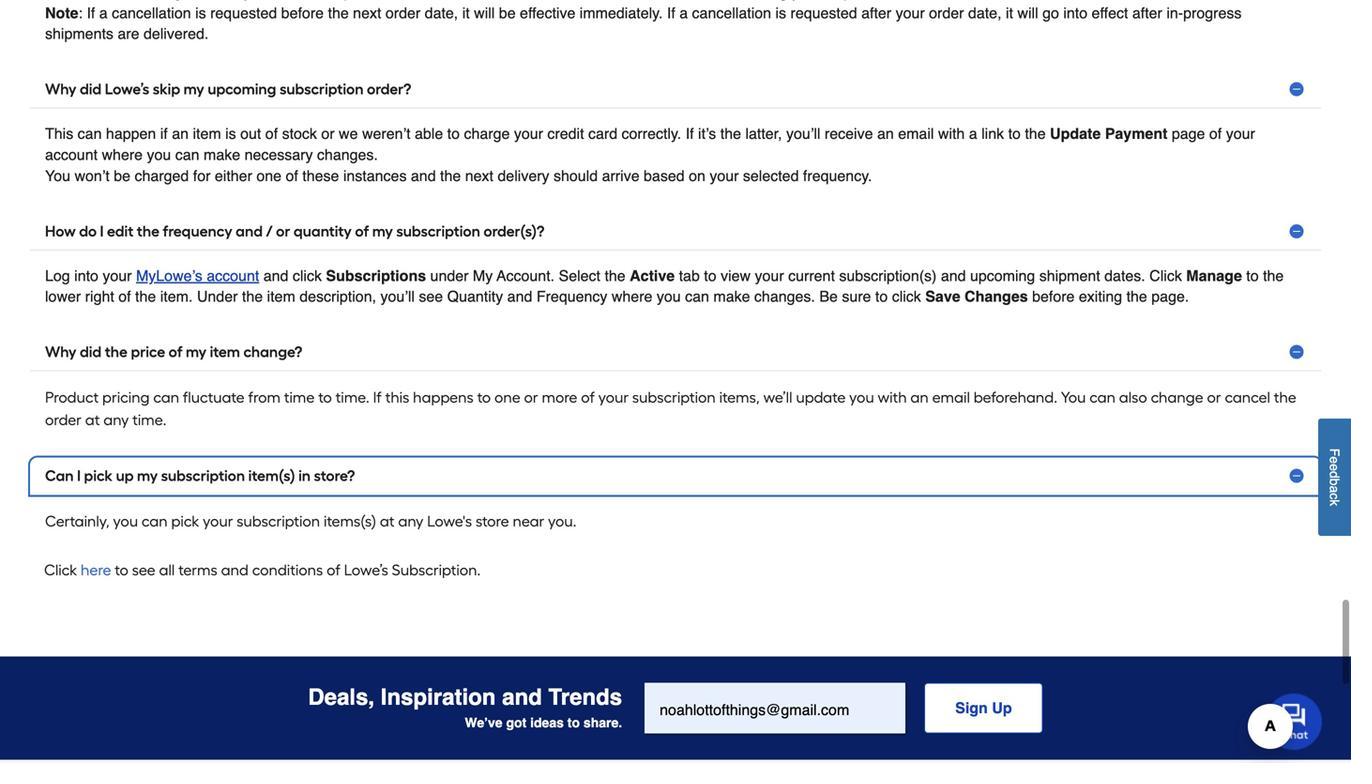 Task type: locate. For each thing, give the bounding box(es) containing it.
you
[[147, 146, 171, 163], [657, 288, 681, 305], [850, 389, 874, 407], [113, 513, 138, 530]]

my up subscriptions in the top of the page
[[372, 222, 393, 240]]

1 vertical spatial pick
[[171, 513, 199, 530]]

weren't
[[362, 125, 411, 142]]

you'll right latter,
[[787, 125, 821, 142]]

1 horizontal spatial you
[[1061, 389, 1086, 407]]

will left effective
[[474, 4, 495, 21]]

to right 'here' on the bottom of the page
[[115, 561, 128, 579]]

or left cancel
[[1208, 389, 1222, 407]]

account up under
[[207, 267, 259, 284]]

2 e from the top
[[1328, 464, 1343, 471]]

with
[[938, 125, 965, 142], [878, 389, 907, 407]]

1 horizontal spatial order
[[386, 4, 421, 21]]

and inside to the lower right of the item. under the item description, you'll see quantity and frequency where you can make changes. be sure to click
[[507, 288, 533, 305]]

1 horizontal spatial be
[[499, 4, 516, 21]]

0 vertical spatial at
[[85, 411, 100, 429]]

f
[[1328, 448, 1343, 456]]

to
[[447, 125, 460, 142], [1009, 125, 1021, 142], [704, 267, 717, 284], [1247, 267, 1259, 284], [876, 288, 888, 305], [318, 389, 332, 407], [477, 389, 491, 407], [115, 561, 128, 579], [568, 715, 580, 730]]

where
[[102, 146, 143, 163], [612, 288, 653, 305]]

requested
[[210, 4, 277, 21], [791, 4, 858, 21]]

why did lowe's skip my upcoming subscription order?
[[45, 80, 411, 98]]

e up b
[[1328, 464, 1343, 471]]

at down product
[[85, 411, 100, 429]]

based
[[644, 167, 685, 184]]

item
[[193, 125, 221, 142], [267, 288, 295, 305], [210, 343, 240, 361]]

to right ideas
[[568, 715, 580, 730]]

1 date, from the left
[[425, 4, 458, 21]]

1 horizontal spatial see
[[419, 288, 443, 305]]

changes. inside to the lower right of the item. under the item description, you'll see quantity and frequency where you can make changes. be sure to click
[[755, 288, 816, 305]]

my inside 'how do i edit the frequency and / or quantity of my subscription order(s)?' "button"
[[372, 222, 393, 240]]

0 vertical spatial make
[[204, 146, 240, 163]]

is
[[195, 4, 206, 21], [776, 4, 787, 21], [225, 125, 236, 142]]

see inside to the lower right of the item. under the item description, you'll see quantity and frequency where you can make changes. be sure to click
[[419, 288, 443, 305]]

able
[[415, 125, 443, 142]]

upcoming up changes
[[970, 267, 1036, 284]]

you left won't on the top of the page
[[45, 167, 70, 184]]

0 vertical spatial did
[[80, 80, 102, 98]]

any down pricing
[[104, 411, 129, 429]]

0 horizontal spatial click
[[44, 561, 77, 579]]

email left "beforehand."
[[933, 389, 970, 407]]

item up fluctuate
[[210, 343, 240, 361]]

0 horizontal spatial click
[[293, 267, 322, 284]]

2 vertical spatial minus filled image
[[1288, 467, 1307, 485]]

1 horizontal spatial after
[[1133, 4, 1163, 21]]

0 vertical spatial click
[[293, 267, 322, 284]]

2 will from the left
[[1018, 4, 1039, 21]]

why up the this
[[45, 80, 76, 98]]

your inside page of your account where you can make necessary changes.
[[1226, 125, 1256, 142]]

1 horizontal spatial any
[[398, 513, 424, 530]]

you inside product pricing can fluctuate from time to time. if this happens to one or more of your subscription items, we'll update you with an email beforehand. you can also change or cancel the order at any time.
[[850, 389, 874, 407]]

0 vertical spatial i
[[100, 222, 104, 240]]

i inside button
[[77, 467, 81, 485]]

0 vertical spatial click
[[1150, 267, 1182, 284]]

it's
[[698, 125, 716, 142]]

you
[[45, 167, 70, 184], [1061, 389, 1086, 407]]

0 horizontal spatial lowe's
[[105, 80, 149, 98]]

credit
[[548, 125, 584, 142]]

0 vertical spatial time.
[[336, 389, 370, 407]]

pick
[[84, 467, 113, 485], [171, 513, 199, 530]]

into inside : if a cancellation is requested before the next order date, it will be effective immediately. if a cancellation is requested after your order date, it will go into effect after in-progress shipments are delivered.
[[1064, 4, 1088, 21]]

order inside product pricing can fluctuate from time to time. if this happens to one or more of your subscription items, we'll update you with an email beforehand. you can also change or cancel the order at any time.
[[45, 411, 82, 429]]

0 horizontal spatial next
[[353, 4, 381, 21]]

see left all
[[132, 561, 155, 579]]

email right receive
[[898, 125, 934, 142]]

0 vertical spatial email
[[898, 125, 934, 142]]

if left this
[[373, 389, 382, 407]]

2 horizontal spatial an
[[911, 389, 929, 407]]

1 vertical spatial you
[[1061, 389, 1086, 407]]

0 vertical spatial any
[[104, 411, 129, 429]]

a up the k
[[1328, 486, 1343, 493]]

or right /
[[276, 222, 290, 240]]

click down 'subscription(s)'
[[892, 288, 922, 305]]

my inside why did the price of my item change? button
[[186, 343, 207, 361]]

will
[[474, 4, 495, 21], [1018, 4, 1039, 21]]

1 vertical spatial at
[[380, 513, 395, 530]]

see
[[419, 288, 443, 305], [132, 561, 155, 579]]

shipment
[[1040, 267, 1101, 284]]

trends
[[549, 684, 622, 710]]

items(s)
[[324, 513, 376, 530]]

where down happen
[[102, 146, 143, 163]]

account down the this
[[45, 146, 98, 163]]

my right price
[[186, 343, 207, 361]]

0 horizontal spatial order
[[45, 411, 82, 429]]

order?
[[367, 80, 411, 98]]

time. down pricing
[[132, 411, 166, 429]]

chat invite button image
[[1266, 693, 1323, 750]]

store
[[476, 513, 509, 530]]

with inside product pricing can fluctuate from time to time. if this happens to one or more of your subscription items, we'll update you with an email beforehand. you can also change or cancel the order at any time.
[[878, 389, 907, 407]]

1 vertical spatial i
[[77, 467, 81, 485]]

any inside product pricing can fluctuate from time to time. if this happens to one or more of your subscription items, we'll update you with an email beforehand. you can also change or cancel the order at any time.
[[104, 411, 129, 429]]

click up page.
[[1150, 267, 1182, 284]]

time. left this
[[336, 389, 370, 407]]

if left it's
[[686, 125, 694, 142]]

to right tab
[[704, 267, 717, 284]]

you right update
[[850, 389, 874, 407]]

up
[[992, 699, 1012, 717]]

got
[[506, 715, 527, 730]]

we've
[[465, 715, 503, 730]]

1 vertical spatial see
[[132, 561, 155, 579]]

lowe's left skip
[[105, 80, 149, 98]]

subscription up the "under"
[[396, 222, 480, 240]]

of right conditions
[[327, 561, 341, 579]]

of inside page of your account where you can make necessary changes.
[[1210, 125, 1222, 142]]

a right 'immediately.'
[[680, 4, 688, 21]]

1 vertical spatial click
[[892, 288, 922, 305]]

and up got
[[502, 684, 542, 710]]

change?
[[244, 343, 302, 361]]

1 horizontal spatial lowe's
[[344, 561, 388, 579]]

1 vertical spatial minus filled image
[[1288, 343, 1307, 361]]

the inside "button"
[[137, 222, 160, 240]]

under
[[430, 267, 469, 284]]

the inside product pricing can fluctuate from time to time. if this happens to one or more of your subscription items, we'll update you with an email beforehand. you can also change or cancel the order at any time.
[[1274, 389, 1297, 407]]

it left effective
[[462, 4, 470, 21]]

click left 'here' on the bottom of the page
[[44, 561, 77, 579]]

did up product
[[80, 343, 102, 361]]

note
[[45, 4, 78, 21]]

0 horizontal spatial upcoming
[[208, 80, 276, 98]]

if right 'immediately.'
[[667, 4, 676, 21]]

0 horizontal spatial cancellation
[[112, 4, 191, 21]]

0 vertical spatial you
[[45, 167, 70, 184]]

happen
[[106, 125, 156, 142]]

0 horizontal spatial into
[[74, 267, 98, 284]]

0 vertical spatial where
[[102, 146, 143, 163]]

pick down the 'can i pick up my subscription item(s) in store?'
[[171, 513, 199, 530]]

exiting
[[1079, 288, 1123, 305]]

1 horizontal spatial pick
[[171, 513, 199, 530]]

0 horizontal spatial it
[[462, 4, 470, 21]]

this
[[385, 389, 410, 407]]

changes. down current
[[755, 288, 816, 305]]

lowe's down items(s) at the bottom left
[[344, 561, 388, 579]]

where down log into your mylowe's account and click subscriptions under my account. select the active tab to view your current subscription(s) and upcoming shipment dates. click manage
[[612, 288, 653, 305]]

0 horizontal spatial see
[[132, 561, 155, 579]]

click up description,
[[293, 267, 322, 284]]

you'll inside to the lower right of the item. under the item description, you'll see quantity and frequency where you can make changes. be sure to click
[[381, 288, 415, 305]]

0 horizontal spatial i
[[77, 467, 81, 485]]

1 horizontal spatial changes.
[[755, 288, 816, 305]]

1 horizontal spatial will
[[1018, 4, 1039, 21]]

you right "beforehand."
[[1061, 389, 1086, 407]]

your inside : if a cancellation is requested before the next order date, it will be effective immediately. if a cancellation is requested after your order date, it will go into effect after in-progress shipments are delivered.
[[896, 4, 925, 21]]

2 it from the left
[[1006, 4, 1014, 21]]

before
[[281, 4, 324, 21], [1033, 288, 1075, 305]]

1 horizontal spatial upcoming
[[970, 267, 1036, 284]]

2 horizontal spatial order
[[929, 4, 964, 21]]

0 vertical spatial minus filled image
[[1288, 222, 1307, 241]]

1 horizontal spatial click
[[892, 288, 922, 305]]

time.
[[336, 389, 370, 407], [132, 411, 166, 429]]

can right pricing
[[153, 389, 179, 407]]

save changes before exiting the page.
[[926, 288, 1189, 305]]

item inside why did the price of my item change? button
[[210, 343, 240, 361]]

delivery
[[498, 167, 550, 184]]

0 vertical spatial account
[[45, 146, 98, 163]]

of right page at the top right
[[1210, 125, 1222, 142]]

the inside button
[[105, 343, 128, 361]]

my inside can i pick up my subscription item(s) in store? button
[[137, 467, 158, 485]]

0 horizontal spatial make
[[204, 146, 240, 163]]

and inside "button"
[[236, 222, 263, 240]]

you up charged
[[147, 146, 171, 163]]

my right up
[[137, 467, 158, 485]]

changes. inside page of your account where you can make necessary changes.
[[317, 146, 378, 163]]

1 vertical spatial one
[[495, 389, 521, 407]]

1 vertical spatial changes.
[[755, 288, 816, 305]]

frequency
[[537, 288, 608, 305]]

0 horizontal spatial account
[[45, 146, 98, 163]]

0 horizontal spatial after
[[862, 4, 892, 21]]

you'll down subscriptions in the top of the page
[[381, 288, 415, 305]]

be
[[499, 4, 516, 21], [114, 167, 131, 184]]

skip
[[153, 80, 180, 98]]

f e e d b a c k
[[1328, 448, 1343, 506]]

1 horizontal spatial with
[[938, 125, 965, 142]]

selected
[[743, 167, 799, 184]]

of right the right
[[118, 288, 131, 305]]

if inside product pricing can fluctuate from time to time. if this happens to one or more of your subscription items, we'll update you with an email beforehand. you can also change or cancel the order at any time.
[[373, 389, 382, 407]]

next up order? on the left top of the page
[[353, 4, 381, 21]]

log into your mylowe's account and click subscriptions under my account. select the active tab to view your current subscription(s) and upcoming shipment dates. click manage
[[45, 267, 1243, 284]]

immediately.
[[580, 4, 663, 21]]

0 horizontal spatial requested
[[210, 4, 277, 21]]

and down "account."
[[507, 288, 533, 305]]

subscription left item(s)
[[161, 467, 245, 485]]

1 did from the top
[[80, 80, 102, 98]]

card
[[588, 125, 618, 142]]

of right quantity
[[355, 222, 369, 240]]

minus filled image
[[1288, 80, 1307, 99]]

necessary
[[245, 146, 313, 163]]

see down the "under"
[[419, 288, 443, 305]]

be left effective
[[499, 4, 516, 21]]

0 horizontal spatial date,
[[425, 4, 458, 21]]

or inside "button"
[[276, 222, 290, 240]]

we'll
[[764, 389, 793, 407]]

make inside page of your account where you can make necessary changes.
[[204, 146, 240, 163]]

it left the go
[[1006, 4, 1014, 21]]

1 vertical spatial email
[[933, 389, 970, 407]]

next down charge
[[465, 167, 494, 184]]

1 why from the top
[[45, 80, 76, 98]]

0 horizontal spatial changes.
[[317, 146, 378, 163]]

you inside page of your account where you can make necessary changes.
[[147, 146, 171, 163]]

can i pick up my subscription item(s) in store? button
[[30, 458, 1322, 495]]

1 vertical spatial why
[[45, 343, 76, 361]]

it
[[462, 4, 470, 21], [1006, 4, 1014, 21]]

delivered.
[[144, 25, 209, 42]]

dates.
[[1105, 267, 1146, 284]]

a inside button
[[1328, 486, 1343, 493]]

to inside deals, inspiration and trends we've got ideas to share.
[[568, 715, 580, 730]]

of
[[265, 125, 278, 142], [1210, 125, 1222, 142], [286, 167, 298, 184], [355, 222, 369, 240], [118, 288, 131, 305], [169, 343, 183, 361], [581, 389, 595, 407], [327, 561, 341, 579]]

3 minus filled image from the top
[[1288, 467, 1307, 485]]

1 horizontal spatial one
[[495, 389, 521, 407]]

will left the go
[[1018, 4, 1039, 21]]

an inside product pricing can fluctuate from time to time. if this happens to one or more of your subscription items, we'll update you with an email beforehand. you can also change or cancel the order at any time.
[[911, 389, 929, 407]]

won't
[[75, 167, 110, 184]]

sign
[[956, 699, 988, 717]]

0 vertical spatial into
[[1064, 4, 1088, 21]]

0 vertical spatial why
[[45, 80, 76, 98]]

one left more
[[495, 389, 521, 407]]

0 horizontal spatial at
[[85, 411, 100, 429]]

1 minus filled image from the top
[[1288, 222, 1307, 241]]

i right do
[[100, 222, 104, 240]]

edit
[[107, 222, 134, 240]]

to right manage
[[1247, 267, 1259, 284]]

an
[[172, 125, 189, 142], [878, 125, 894, 142], [911, 389, 929, 407]]

b
[[1328, 478, 1343, 486]]

if
[[87, 4, 95, 21], [667, 4, 676, 21], [686, 125, 694, 142], [373, 389, 382, 407]]

1 after from the left
[[862, 4, 892, 21]]

in-
[[1167, 4, 1184, 21]]

can
[[78, 125, 102, 142], [175, 146, 199, 163], [685, 288, 710, 305], [153, 389, 179, 407], [1090, 389, 1116, 407], [142, 513, 168, 530]]

1 vertical spatial account
[[207, 267, 259, 284]]

0 horizontal spatial where
[[102, 146, 143, 163]]

also
[[1120, 389, 1148, 407]]

store?
[[314, 467, 355, 485]]

we
[[339, 125, 358, 142]]

1 vertical spatial with
[[878, 389, 907, 407]]

subscription inside "button"
[[396, 222, 480, 240]]

0 vertical spatial before
[[281, 4, 324, 21]]

upcoming inside "why did lowe's skip my upcoming subscription order?" button
[[208, 80, 276, 98]]

be right won't on the top of the page
[[114, 167, 131, 184]]

view
[[721, 267, 751, 284]]

0 vertical spatial item
[[193, 125, 221, 142]]

1 vertical spatial did
[[80, 343, 102, 361]]

here
[[81, 561, 111, 579]]

0 horizontal spatial before
[[281, 4, 324, 21]]

1 will from the left
[[474, 4, 495, 21]]

subscription down why did the price of my item change? button
[[633, 389, 716, 407]]

minus filled image inside why did the price of my item change? button
[[1288, 343, 1307, 361]]

1 vertical spatial item
[[267, 288, 295, 305]]

with left link
[[938, 125, 965, 142]]

stock
[[282, 125, 317, 142]]

of inside 'how do i edit the frequency and / or quantity of my subscription order(s)?' "button"
[[355, 222, 369, 240]]

make down view
[[714, 288, 750, 305]]

1 vertical spatial you'll
[[381, 288, 415, 305]]

did down shipments
[[80, 80, 102, 98]]

deals, inspiration and trends we've got ideas to share.
[[308, 684, 622, 730]]

email
[[898, 125, 934, 142], [933, 389, 970, 407]]

and down /
[[263, 267, 289, 284]]

1 vertical spatial where
[[612, 288, 653, 305]]

0 horizontal spatial any
[[104, 411, 129, 429]]

1 horizontal spatial i
[[100, 222, 104, 240]]

next inside : if a cancellation is requested before the next order date, it will be effective immediately. if a cancellation is requested after your order date, it will go into effect after in-progress shipments are delivered.
[[353, 4, 381, 21]]

0 vertical spatial be
[[499, 4, 516, 21]]

of right price
[[169, 343, 183, 361]]

pick left up
[[84, 467, 113, 485]]

into right the go
[[1064, 4, 1088, 21]]

be
[[820, 288, 838, 305]]

any left lowe's
[[398, 513, 424, 530]]

my inside "why did lowe's skip my upcoming subscription order?" button
[[184, 80, 204, 98]]

to right able
[[447, 125, 460, 142]]

minus filled image inside can i pick up my subscription item(s) in store? button
[[1288, 467, 1307, 485]]

make up either
[[204, 146, 240, 163]]

and right terms
[[221, 561, 249, 579]]

2 minus filled image from the top
[[1288, 343, 1307, 361]]

1 horizontal spatial where
[[612, 288, 653, 305]]

1 vertical spatial click
[[44, 561, 77, 579]]

with right update
[[878, 389, 907, 407]]

at right items(s) at the bottom left
[[380, 513, 395, 530]]

0 horizontal spatial pick
[[84, 467, 113, 485]]

0 horizontal spatial time.
[[132, 411, 166, 429]]

0 vertical spatial pick
[[84, 467, 113, 485]]

0 horizontal spatial you'll
[[381, 288, 415, 305]]

changes. down we
[[317, 146, 378, 163]]

2 vertical spatial item
[[210, 343, 240, 361]]

2 did from the top
[[80, 343, 102, 361]]

2 requested from the left
[[791, 4, 858, 21]]

item inside to the lower right of the item. under the item description, you'll see quantity and frequency where you can make changes. be sure to click
[[267, 288, 295, 305]]

2 why from the top
[[45, 343, 76, 361]]

0 vertical spatial with
[[938, 125, 965, 142]]

1 horizontal spatial time.
[[336, 389, 370, 407]]

sure
[[842, 288, 871, 305]]

subscription up stock
[[280, 80, 364, 98]]

of inside why did the price of my item change? button
[[169, 343, 183, 361]]

my right skip
[[184, 80, 204, 98]]

do
[[79, 222, 97, 240]]

1 horizontal spatial next
[[465, 167, 494, 184]]

can up the for
[[175, 146, 199, 163]]

minus filled image
[[1288, 222, 1307, 241], [1288, 343, 1307, 361], [1288, 467, 1307, 485]]

click inside to the lower right of the item. under the item description, you'll see quantity and frequency where you can make changes. be sure to click
[[892, 288, 922, 305]]

items,
[[720, 389, 760, 407]]

you down the active at top
[[657, 288, 681, 305]]

2 date, from the left
[[969, 4, 1002, 21]]

minus filled image for product pricing can fluctuate from time to time. if this happens to one or more of your subscription items, we'll update you with an email beforehand. you can also change or cancel the order at any time.
[[1288, 343, 1307, 361]]

into up the right
[[74, 267, 98, 284]]

item up change?
[[267, 288, 295, 305]]

0 horizontal spatial be
[[114, 167, 131, 184]]

0 horizontal spatial one
[[257, 167, 282, 184]]

item up the for
[[193, 125, 221, 142]]

one down necessary
[[257, 167, 282, 184]]

after
[[862, 4, 892, 21], [1133, 4, 1163, 21]]

order(s)?
[[484, 222, 545, 240]]



Task type: describe. For each thing, give the bounding box(es) containing it.
1 cancellation from the left
[[112, 4, 191, 21]]

right
[[85, 288, 114, 305]]

mylowe's
[[136, 267, 203, 284]]

out
[[240, 125, 261, 142]]

why did lowe's skip my upcoming subscription order? button
[[30, 71, 1322, 109]]

sign up
[[956, 699, 1012, 717]]

1 horizontal spatial at
[[380, 513, 395, 530]]

why did the price of my item change? button
[[30, 334, 1322, 371]]

can left the also at the right bottom of page
[[1090, 389, 1116, 407]]

certainly,
[[45, 513, 110, 530]]

email inside product pricing can fluctuate from time to time. if this happens to one or more of your subscription items, we'll update you with an email beforehand. you can also change or cancel the order at any time.
[[933, 389, 970, 407]]

frequency.
[[803, 167, 872, 184]]

how
[[45, 222, 76, 240]]

you won't be charged for either one of these instances and the next delivery should arrive based on your selected frequency.
[[45, 167, 872, 184]]

k
[[1328, 499, 1343, 506]]

manage
[[1187, 267, 1243, 284]]

for
[[193, 167, 211, 184]]

/
[[266, 222, 273, 240]]

current
[[789, 267, 835, 284]]

why did the price of my item change?
[[45, 343, 302, 361]]

1 horizontal spatial an
[[878, 125, 894, 142]]

where inside to the lower right of the item. under the item description, you'll see quantity and frequency where you can make changes. be sure to click
[[612, 288, 653, 305]]

conditions
[[252, 561, 323, 579]]

near
[[513, 513, 545, 530]]

before inside : if a cancellation is requested before the next order date, it will be effective immediately. if a cancellation is requested after your order date, it will go into effect after in-progress shipments are delivered.
[[281, 4, 324, 21]]

shipments
[[45, 25, 113, 42]]

Email Address email field
[[645, 683, 906, 734]]

why for why did lowe's skip my upcoming subscription order?
[[45, 80, 76, 98]]

certainly, you can pick your subscription items(s) at any lowe's store near you.
[[45, 513, 577, 530]]

and up save
[[941, 267, 966, 284]]

1 horizontal spatial click
[[1150, 267, 1182, 284]]

payment
[[1105, 125, 1168, 142]]

of right out
[[265, 125, 278, 142]]

latter,
[[746, 125, 782, 142]]

log
[[45, 267, 70, 284]]

at inside product pricing can fluctuate from time to time. if this happens to one or more of your subscription items, we'll update you with an email beforehand. you can also change or cancel the order at any time.
[[85, 411, 100, 429]]

why for why did the price of my item change?
[[45, 343, 76, 361]]

page.
[[1152, 288, 1189, 305]]

deals,
[[308, 684, 375, 710]]

price
[[131, 343, 165, 361]]

go
[[1043, 4, 1060, 21]]

can i pick up my subscription item(s) in store?
[[45, 467, 355, 485]]

where inside page of your account where you can make necessary changes.
[[102, 146, 143, 163]]

a right :
[[99, 4, 108, 21]]

your inside product pricing can fluctuate from time to time. if this happens to one or more of your subscription items, we'll update you with an email beforehand. you can also change or cancel the order at any time.
[[599, 389, 629, 407]]

1 vertical spatial time.
[[132, 411, 166, 429]]

page
[[1172, 125, 1206, 142]]

1 vertical spatial any
[[398, 513, 424, 530]]

minus filled image for certainly, you can pick your subscription items(s) at any lowe's store near you.
[[1288, 467, 1307, 485]]

item.
[[160, 288, 193, 305]]

1 horizontal spatial is
[[225, 125, 236, 142]]

item(s)
[[248, 467, 295, 485]]

page of your account where you can make necessary changes.
[[45, 125, 1256, 163]]

lowe's inside button
[[105, 80, 149, 98]]

charged
[[135, 167, 189, 184]]

how do i edit the frequency and / or quantity of my subscription order(s)? button
[[30, 213, 1322, 250]]

1 vertical spatial be
[[114, 167, 131, 184]]

to right link
[[1009, 125, 1021, 142]]

did for lowe's
[[80, 80, 102, 98]]

and inside deals, inspiration and trends we've got ideas to share.
[[502, 684, 542, 710]]

pricing
[[102, 389, 150, 407]]

sign up form
[[645, 683, 1043, 735]]

to right time
[[318, 389, 332, 407]]

are
[[118, 25, 139, 42]]

can up all
[[142, 513, 168, 530]]

update
[[1050, 125, 1101, 142]]

1 horizontal spatial before
[[1033, 288, 1075, 305]]

terms
[[178, 561, 218, 579]]

1 horizontal spatial account
[[207, 267, 259, 284]]

beforehand.
[[974, 389, 1058, 407]]

f e e d b a c k button
[[1319, 418, 1352, 536]]

the inside : if a cancellation is requested before the next order date, it will be effective immediately. if a cancellation is requested after your order date, it will go into effect after in-progress shipments are delivered.
[[328, 4, 349, 21]]

quantity
[[447, 288, 503, 305]]

link
[[982, 125, 1004, 142]]

or left more
[[524, 389, 538, 407]]

1 vertical spatial next
[[465, 167, 494, 184]]

account.
[[497, 267, 555, 284]]

1 it from the left
[[462, 4, 470, 21]]

i inside "button"
[[100, 222, 104, 240]]

subscription(s)
[[839, 267, 937, 284]]

this can happen if an item is out of stock or we weren't able to charge your credit card correctly. if it's the latter, you'll receive an email with a link to the update payment
[[45, 125, 1168, 142]]

changes
[[965, 288, 1028, 305]]

product
[[45, 389, 99, 407]]

description,
[[300, 288, 376, 305]]

to down 'subscription(s)'
[[876, 288, 888, 305]]

if
[[160, 125, 168, 142]]

to the lower right of the item. under the item description, you'll see quantity and frequency where you can make changes. be sure to click
[[45, 267, 1284, 305]]

one inside product pricing can fluctuate from time to time. if this happens to one or more of your subscription items, we'll update you with an email beforehand. you can also change or cancel the order at any time.
[[495, 389, 521, 407]]

in
[[299, 467, 311, 485]]

pick inside button
[[84, 467, 113, 485]]

subscriptions
[[326, 267, 426, 284]]

cancel
[[1225, 389, 1271, 407]]

1 vertical spatial into
[[74, 267, 98, 284]]

these
[[302, 167, 339, 184]]

can right the this
[[78, 125, 102, 142]]

2 after from the left
[[1133, 4, 1163, 21]]

charge
[[464, 125, 510, 142]]

frequency
[[163, 222, 232, 240]]

on
[[689, 167, 706, 184]]

more
[[542, 389, 578, 407]]

arrive
[[602, 167, 640, 184]]

or left we
[[321, 125, 335, 142]]

can inside page of your account where you can make necessary changes.
[[175, 146, 199, 163]]

1 vertical spatial upcoming
[[970, 267, 1036, 284]]

and down able
[[411, 167, 436, 184]]

c
[[1328, 493, 1343, 499]]

you down up
[[113, 513, 138, 530]]

:
[[78, 4, 83, 21]]

of down necessary
[[286, 167, 298, 184]]

share.
[[584, 715, 622, 730]]

can inside to the lower right of the item. under the item description, you'll see quantity and frequency where you can make changes. be sure to click
[[685, 288, 710, 305]]

effect
[[1092, 4, 1129, 21]]

either
[[215, 167, 252, 184]]

0 horizontal spatial an
[[172, 125, 189, 142]]

1 requested from the left
[[210, 4, 277, 21]]

from
[[248, 389, 281, 407]]

make inside to the lower right of the item. under the item description, you'll see quantity and frequency where you can make changes. be sure to click
[[714, 288, 750, 305]]

if right :
[[87, 4, 95, 21]]

receive
[[825, 125, 873, 142]]

all
[[159, 561, 175, 579]]

2 horizontal spatial is
[[776, 4, 787, 21]]

subscription.
[[392, 561, 481, 579]]

1 e from the top
[[1328, 456, 1343, 464]]

save
[[926, 288, 961, 305]]

subscription inside product pricing can fluctuate from time to time. if this happens to one or more of your subscription items, we'll update you with an email beforehand. you can also change or cancel the order at any time.
[[633, 389, 716, 407]]

to right happens
[[477, 389, 491, 407]]

you inside product pricing can fluctuate from time to time. if this happens to one or more of your subscription items, we'll update you with an email beforehand. you can also change or cancel the order at any time.
[[1061, 389, 1086, 407]]

you.
[[548, 513, 577, 530]]

select
[[559, 267, 601, 284]]

product pricing can fluctuate from time to time. if this happens to one or more of your subscription items, we'll update you with an email beforehand. you can also change or cancel the order at any time.
[[45, 389, 1297, 429]]

lowe's
[[427, 513, 472, 530]]

: if a cancellation is requested before the next order date, it will be effective immediately. if a cancellation is requested after your order date, it will go into effect after in-progress shipments are delivered.
[[45, 4, 1242, 42]]

be inside : if a cancellation is requested before the next order date, it will be effective immediately. if a cancellation is requested after your order date, it will go into effect after in-progress shipments are delivered.
[[499, 4, 516, 21]]

click here to see all terms and conditions of lowe's subscription.
[[44, 561, 481, 579]]

did for the
[[80, 343, 102, 361]]

minus filled image inside 'how do i edit the frequency and / or quantity of my subscription order(s)?' "button"
[[1288, 222, 1307, 241]]

of inside to the lower right of the item. under the item description, you'll see quantity and frequency where you can make changes. be sure to click
[[118, 288, 131, 305]]

1 horizontal spatial you'll
[[787, 125, 821, 142]]

0 horizontal spatial is
[[195, 4, 206, 21]]

this
[[45, 125, 73, 142]]

instances
[[343, 167, 407, 184]]

account inside page of your account where you can make necessary changes.
[[45, 146, 98, 163]]

a left link
[[969, 125, 978, 142]]

2 cancellation from the left
[[692, 4, 772, 21]]

of inside product pricing can fluctuate from time to time. if this happens to one or more of your subscription items, we'll update you with an email beforehand. you can also change or cancel the order at any time.
[[581, 389, 595, 407]]

you inside to the lower right of the item. under the item description, you'll see quantity and frequency where you can make changes. be sure to click
[[657, 288, 681, 305]]

subscription down item(s)
[[237, 513, 320, 530]]



Task type: vqa. For each thing, say whether or not it's contained in the screenshot.
the rightmost 4
no



